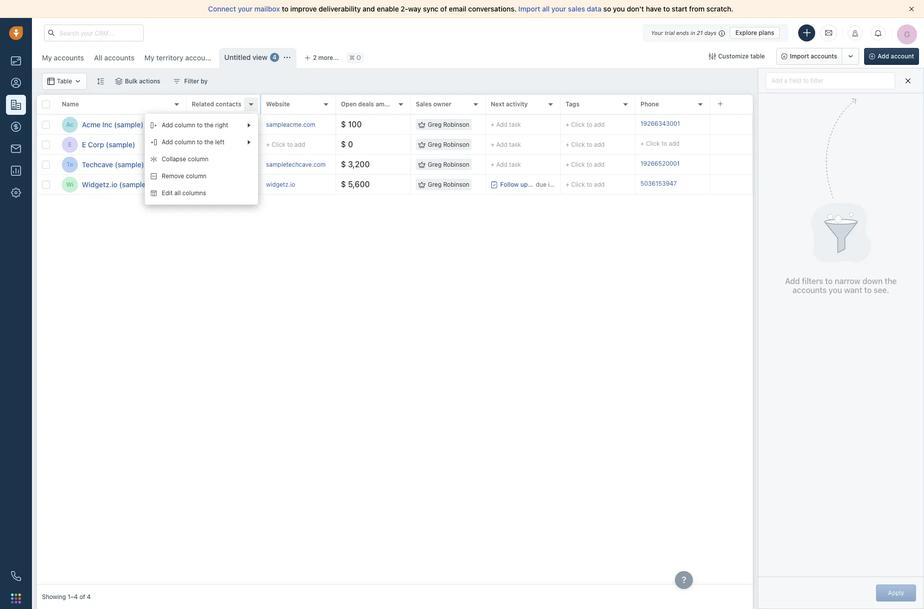Task type: locate. For each thing, give the bounding box(es) containing it.
so
[[604, 4, 612, 13]]

1 horizontal spatial my
[[145, 53, 155, 62]]

4 cell from the top
[[711, 175, 753, 194]]

column up collapse column
[[175, 139, 195, 146]]

cell for $ 5,600
[[711, 175, 753, 194]]

4 greg robinson from the top
[[428, 181, 470, 188]]

customize table
[[719, 52, 766, 60]]

o
[[357, 54, 361, 62]]

add inside the add filters to narrow down the accounts you want to see.
[[786, 277, 801, 286]]

your left sales
[[552, 4, 567, 13]]

1 greg from the top
[[428, 121, 442, 128]]

name column header
[[57, 95, 187, 115]]

row group
[[37, 115, 187, 195], [187, 115, 753, 195]]

19266520001 link
[[641, 159, 680, 170]]

column for remove column
[[186, 173, 207, 180]]

in right due
[[549, 181, 554, 188]]

and
[[363, 4, 375, 13]]

0 vertical spatial 4
[[273, 54, 277, 61]]

robinson for $ 5,600
[[444, 181, 470, 188]]

1 vertical spatial the
[[204, 139, 214, 146]]

4 robinson from the top
[[444, 181, 470, 188]]

4 greg from the top
[[428, 181, 442, 188]]

1 vertical spatial all
[[174, 190, 181, 197]]

0 vertical spatial of
[[441, 4, 447, 13]]

(sample) up widgetz.io (sample)
[[115, 160, 144, 169]]

2 more... button
[[299, 51, 345, 65]]

cell
[[711, 115, 753, 134], [711, 135, 753, 154], [711, 155, 753, 174], [711, 175, 753, 194]]

2 greg from the top
[[428, 141, 442, 148]]

import all your sales data link
[[519, 4, 604, 13]]

untitled view 4
[[225, 53, 277, 61]]

+ click to add for $ 5,600
[[566, 181, 605, 188]]

2 + add task from the top
[[491, 141, 521, 148]]

1 vertical spatial in
[[549, 181, 554, 188]]

all left sales
[[543, 4, 550, 13]]

1 horizontal spatial 2
[[555, 181, 559, 188]]

e for e corp (sample)
[[82, 140, 86, 149]]

related
[[192, 101, 214, 108]]

4 $ from the top
[[341, 180, 346, 189]]

style_myh0__igzzd8unmi image
[[97, 78, 104, 85]]

0 horizontal spatial your
[[238, 4, 253, 13]]

1 robinson from the top
[[444, 121, 470, 128]]

1 vertical spatial task
[[510, 141, 521, 148]]

scratch.
[[707, 4, 734, 13]]

2 $ from the top
[[341, 140, 346, 149]]

a
[[785, 77, 788, 84]]

of right 1–4
[[80, 594, 85, 601]]

0 vertical spatial import
[[519, 4, 541, 13]]

days inside row group
[[561, 181, 574, 188]]

accounts
[[811, 52, 838, 60], [54, 53, 84, 62], [104, 53, 135, 62], [185, 53, 216, 62], [793, 286, 827, 295]]

column
[[175, 122, 195, 129], [175, 139, 195, 146], [188, 156, 209, 163], [186, 173, 207, 180]]

collapse column menu item
[[145, 151, 258, 168]]

3 cell from the top
[[711, 155, 753, 174]]

the right down
[[885, 277, 898, 286]]

my accounts
[[42, 53, 84, 62]]

$ left 0
[[341, 140, 346, 149]]

$ for $ 5,600
[[341, 180, 346, 189]]

2
[[313, 54, 317, 61], [555, 181, 559, 188]]

$ left '100' on the top of page
[[341, 120, 346, 129]]

1 horizontal spatial your
[[552, 4, 567, 13]]

3 + add task from the top
[[491, 161, 521, 168]]

grid
[[37, 94, 753, 586]]

4
[[273, 54, 277, 61], [87, 594, 91, 601]]

1 vertical spatial days
[[561, 181, 574, 188]]

the for right
[[204, 122, 214, 129]]

column up columns
[[186, 173, 207, 180]]

0 horizontal spatial my
[[42, 53, 52, 62]]

add for $ 3,200
[[594, 161, 605, 168]]

$ left 3,200
[[341, 160, 346, 169]]

table
[[57, 78, 72, 85]]

menu containing add column to the right
[[145, 114, 258, 205]]

import
[[519, 4, 541, 13], [791, 52, 810, 60]]

⌘
[[350, 54, 355, 62]]

3 greg from the top
[[428, 161, 442, 168]]

my for my accounts
[[42, 53, 52, 62]]

0 vertical spatial you
[[613, 4, 625, 13]]

add
[[878, 52, 890, 60], [772, 77, 783, 84], [497, 121, 508, 128], [162, 122, 173, 129], [162, 139, 173, 146], [497, 141, 508, 148], [497, 161, 508, 168], [786, 277, 801, 286]]

1 cell from the top
[[711, 115, 753, 134]]

press space to select this row. row containing $ 0
[[187, 135, 753, 155]]

filter by
[[184, 77, 208, 85]]

0 horizontal spatial days
[[561, 181, 574, 188]]

accounts left narrow
[[793, 286, 827, 295]]

(sample)
[[114, 120, 143, 129], [106, 140, 135, 149], [115, 160, 144, 169], [119, 180, 149, 189]]

to
[[282, 4, 289, 13], [664, 4, 671, 13], [804, 77, 809, 84], [587, 121, 593, 128], [197, 122, 203, 129], [197, 139, 203, 146], [662, 140, 668, 147], [287, 141, 293, 148], [587, 141, 593, 148], [587, 161, 593, 168], [587, 181, 593, 188], [826, 277, 833, 286], [865, 286, 872, 295]]

(sample) inside e corp (sample) link
[[106, 140, 135, 149]]

table button
[[42, 73, 87, 90]]

0 vertical spatial the
[[204, 122, 214, 129]]

3 greg robinson from the top
[[428, 161, 470, 168]]

send email image
[[826, 29, 833, 37]]

2 vertical spatial the
[[885, 277, 898, 286]]

robinson
[[444, 121, 470, 128], [444, 141, 470, 148], [444, 161, 470, 168], [444, 181, 470, 188]]

accounts down send email icon
[[811, 52, 838, 60]]

1 horizontal spatial e
[[82, 140, 86, 149]]

open
[[341, 101, 357, 108]]

19266343001 link
[[641, 119, 681, 130]]

$ for $ 0
[[341, 140, 346, 149]]

0 horizontal spatial e
[[68, 141, 72, 148]]

1 greg robinson from the top
[[428, 121, 470, 128]]

$ 100
[[341, 120, 362, 129]]

freshworks switcher image
[[11, 594, 21, 604]]

add
[[594, 121, 605, 128], [669, 140, 680, 147], [295, 141, 305, 148], [594, 141, 605, 148], [594, 161, 605, 168], [594, 181, 605, 188]]

collapse column
[[162, 156, 209, 163]]

1 horizontal spatial of
[[441, 4, 447, 13]]

2 cell from the top
[[711, 135, 753, 154]]

click for $ 100
[[572, 121, 585, 128]]

container_wx8msf4aqz5i3rn1 image inside customize table 'button'
[[709, 53, 716, 60]]

e corp (sample)
[[82, 140, 135, 149]]

1 vertical spatial + add task
[[491, 141, 521, 148]]

edit all columns
[[162, 190, 206, 197]]

name
[[62, 101, 79, 108]]

2 my from the left
[[145, 53, 155, 62]]

0 horizontal spatial import
[[519, 4, 541, 13]]

1 $ from the top
[[341, 120, 346, 129]]

(sample) down techcave (sample) link
[[119, 180, 149, 189]]

press space to select this row. row containing acme inc (sample)
[[37, 115, 187, 135]]

+ click to add for $ 3,200
[[566, 161, 605, 168]]

1 vertical spatial 4
[[87, 594, 91, 601]]

j image
[[192, 177, 208, 193]]

1 horizontal spatial you
[[829, 286, 843, 295]]

acme
[[82, 120, 101, 129]]

1 vertical spatial you
[[829, 286, 843, 295]]

1 row group from the left
[[37, 115, 187, 195]]

import accounts button
[[777, 48, 843, 65]]

open deals amount
[[341, 101, 398, 108]]

0 horizontal spatial of
[[80, 594, 85, 601]]

2 vertical spatial + add task
[[491, 161, 521, 168]]

accounts inside button
[[811, 52, 838, 60]]

the left right
[[204, 122, 214, 129]]

of right sync
[[441, 4, 447, 13]]

start
[[672, 4, 688, 13]]

1 horizontal spatial import
[[791, 52, 810, 60]]

$ for $ 100
[[341, 120, 346, 129]]

the
[[204, 122, 214, 129], [204, 139, 214, 146], [885, 277, 898, 286]]

container_wx8msf4aqz5i3rn1 image
[[284, 54, 291, 61], [173, 78, 180, 85], [419, 121, 426, 128], [419, 141, 426, 148], [419, 161, 426, 168], [491, 181, 498, 188]]

press space to select this row. row containing widgetz.io (sample)
[[37, 175, 187, 195]]

don't
[[627, 4, 645, 13]]

s image
[[192, 157, 208, 173]]

2 left more...
[[313, 54, 317, 61]]

e down ac
[[68, 141, 72, 148]]

the left the left
[[204, 139, 214, 146]]

you inside the add filters to narrow down the accounts you want to see.
[[829, 286, 843, 295]]

1 my from the left
[[42, 53, 52, 62]]

2 row group from the left
[[187, 115, 753, 195]]

deliverability
[[319, 4, 361, 13]]

$ 5,600
[[341, 180, 370, 189]]

enable
[[377, 4, 399, 13]]

in left 21
[[691, 29, 696, 36]]

acme inc (sample)
[[82, 120, 143, 129]]

days right 21
[[705, 29, 717, 36]]

narrow
[[835, 277, 861, 286]]

my left territory
[[145, 53, 155, 62]]

import accounts
[[791, 52, 838, 60]]

1 horizontal spatial in
[[691, 29, 696, 36]]

(sample) down name "column header" on the left top
[[114, 120, 143, 129]]

name row
[[37, 95, 187, 115]]

task
[[510, 121, 521, 128], [510, 141, 521, 148], [510, 161, 521, 168]]

(sample) inside techcave (sample) link
[[115, 160, 144, 169]]

connect your mailbox link
[[208, 4, 282, 13]]

import right conversations. on the right of the page
[[519, 4, 541, 13]]

want
[[845, 286, 863, 295]]

column down j image
[[188, 156, 209, 163]]

greg robinson for $ 0
[[428, 141, 470, 148]]

2 robinson from the top
[[444, 141, 470, 148]]

your
[[238, 4, 253, 13], [552, 4, 567, 13]]

greg robinson for $ 100
[[428, 121, 470, 128]]

$ left 5,600
[[341, 180, 346, 189]]

add for $ 5,600
[[594, 181, 605, 188]]

2 greg robinson from the top
[[428, 141, 470, 148]]

task for $ 3,200
[[510, 161, 521, 168]]

explore plans
[[736, 29, 775, 36]]

+ click to add for $ 100
[[566, 121, 605, 128]]

e left corp
[[82, 140, 86, 149]]

untitled view link
[[225, 52, 268, 62]]

collapse
[[162, 156, 186, 163]]

of
[[441, 4, 447, 13], [80, 594, 85, 601]]

2 task from the top
[[510, 141, 521, 148]]

(sample) inside widgetz.io (sample) link
[[119, 180, 149, 189]]

days right due
[[561, 181, 574, 188]]

0 horizontal spatial all
[[174, 190, 181, 197]]

down
[[863, 277, 883, 286]]

press space to select this row. row containing $ 3,200
[[187, 155, 753, 175]]

5036153947 link
[[641, 179, 677, 190]]

accounts for import accounts
[[811, 52, 838, 60]]

container_wx8msf4aqz5i3rn1 image
[[709, 53, 716, 60], [47, 78, 54, 85], [75, 78, 82, 85], [116, 78, 123, 85], [419, 181, 426, 188]]

container_wx8msf4aqz5i3rn1 image inside bulk actions button
[[116, 78, 123, 85]]

1 vertical spatial import
[[791, 52, 810, 60]]

press space to select this row. row
[[37, 115, 187, 135], [187, 115, 753, 135], [37, 135, 187, 155], [187, 135, 753, 155], [37, 155, 187, 175], [187, 155, 753, 175], [37, 175, 187, 195], [187, 175, 753, 195]]

+ click to add
[[566, 121, 605, 128], [641, 140, 680, 147], [266, 141, 305, 148], [566, 141, 605, 148], [566, 161, 605, 168], [566, 181, 605, 188]]

4 right view
[[273, 54, 277, 61]]

add a field to filter
[[772, 77, 824, 84]]

you left want
[[829, 286, 843, 295]]

robinson for $ 100
[[444, 121, 470, 128]]

3 robinson from the top
[[444, 161, 470, 168]]

container_wx8msf4aqz5i3rn1 image for customize table
[[709, 53, 716, 60]]

container_wx8msf4aqz5i3rn1 image inside filter by button
[[173, 78, 180, 85]]

your left mailbox
[[238, 4, 253, 13]]

import inside button
[[791, 52, 810, 60]]

(sample) down acme inc (sample) link
[[106, 140, 135, 149]]

1 task from the top
[[510, 121, 521, 128]]

+ add task
[[491, 121, 521, 128], [491, 141, 521, 148], [491, 161, 521, 168]]

import up add a field to filter
[[791, 52, 810, 60]]

2 vertical spatial task
[[510, 161, 521, 168]]

sales owner
[[416, 101, 452, 108]]

accounts for all accounts
[[104, 53, 135, 62]]

actions
[[139, 77, 160, 85]]

1 vertical spatial 2
[[555, 181, 559, 188]]

4 inside untitled view 4
[[273, 54, 277, 61]]

all right the edit
[[174, 190, 181, 197]]

column up add column to the left
[[175, 122, 195, 129]]

accounts up "table"
[[54, 53, 84, 62]]

1 horizontal spatial 4
[[273, 54, 277, 61]]

0 horizontal spatial 2
[[313, 54, 317, 61]]

+ add task for $ 0
[[491, 141, 521, 148]]

0 vertical spatial + add task
[[491, 121, 521, 128]]

owner
[[434, 101, 452, 108]]

2 right due
[[555, 181, 559, 188]]

21
[[697, 29, 703, 36]]

you right so
[[613, 4, 625, 13]]

bulk
[[125, 77, 138, 85]]

0 vertical spatial in
[[691, 29, 696, 36]]

0 vertical spatial days
[[705, 29, 717, 36]]

1 + add task from the top
[[491, 121, 521, 128]]

3 task from the top
[[510, 161, 521, 168]]

3 $ from the top
[[341, 160, 346, 169]]

sampleacme.com link
[[266, 121, 316, 128]]

table
[[751, 52, 766, 60]]

accounts right all
[[104, 53, 135, 62]]

data
[[587, 4, 602, 13]]

my up table dropdown button at the left top
[[42, 53, 52, 62]]

my
[[42, 53, 52, 62], [145, 53, 155, 62]]

0 horizontal spatial in
[[549, 181, 554, 188]]

menu
[[145, 114, 258, 205]]

filter
[[811, 77, 824, 84]]

greg robinson
[[428, 121, 470, 128], [428, 141, 470, 148], [428, 161, 470, 168], [428, 181, 470, 188]]

$ 0
[[341, 140, 353, 149]]

4 right 1–4
[[87, 594, 91, 601]]

0 vertical spatial 2
[[313, 54, 317, 61]]

e for e
[[68, 141, 72, 148]]

1–4
[[68, 594, 78, 601]]

0 vertical spatial all
[[543, 4, 550, 13]]

0 vertical spatial task
[[510, 121, 521, 128]]

in
[[691, 29, 696, 36], [549, 181, 554, 188]]

5,600
[[348, 180, 370, 189]]

connect
[[208, 4, 236, 13]]

accounts for my accounts
[[54, 53, 84, 62]]

my accounts button
[[37, 48, 89, 68], [42, 53, 84, 62]]



Task type: vqa. For each thing, say whether or not it's contained in the screenshot.


Task type: describe. For each thing, give the bounding box(es) containing it.
press space to select this row. row containing $ 100
[[187, 115, 753, 135]]

accounts inside the add filters to narrow down the accounts you want to see.
[[793, 286, 827, 295]]

widgetz.io
[[266, 181, 295, 188]]

5036153947
[[641, 180, 677, 187]]

add account button
[[865, 48, 920, 65]]

to inside button
[[804, 77, 809, 84]]

cell for $ 0
[[711, 135, 753, 154]]

bulk actions
[[125, 77, 160, 85]]

my for my territory accounts
[[145, 53, 155, 62]]

remove column
[[162, 173, 207, 180]]

robinson for $ 3,200
[[444, 161, 470, 168]]

greg robinson for $ 3,200
[[428, 161, 470, 168]]

edit
[[162, 190, 173, 197]]

due
[[536, 181, 547, 188]]

greg robinson for $ 5,600
[[428, 181, 470, 188]]

deals
[[359, 101, 374, 108]]

conversations.
[[469, 4, 517, 13]]

add column to the right
[[162, 122, 228, 129]]

amount
[[376, 101, 398, 108]]

greg for 100
[[428, 121, 442, 128]]

task for $ 100
[[510, 121, 521, 128]]

robinson for $ 0
[[444, 141, 470, 148]]

account
[[892, 52, 915, 60]]

explore
[[736, 29, 758, 36]]

greg for 5,600
[[428, 181, 442, 188]]

sampletechcave.com link
[[266, 161, 326, 168]]

column for add column to the right
[[175, 122, 195, 129]]

press space to select this row. row containing techcave (sample)
[[37, 155, 187, 175]]

(sample) inside acme inc (sample) link
[[114, 120, 143, 129]]

add filters to narrow down the accounts you want to see.
[[786, 277, 898, 295]]

press space to select this row. row containing $ 5,600
[[187, 175, 753, 195]]

row group containing acme inc (sample)
[[37, 115, 187, 195]]

contacts
[[216, 101, 242, 108]]

activity
[[506, 101, 528, 108]]

close image
[[910, 6, 915, 11]]

your trial ends in 21 days
[[652, 29, 717, 36]]

my territory accounts
[[145, 53, 216, 62]]

widgetz.io (sample)
[[82, 180, 149, 189]]

sales
[[416, 101, 432, 108]]

click for $ 5,600
[[572, 181, 585, 188]]

ends
[[677, 29, 690, 36]]

plans
[[759, 29, 775, 36]]

cell for $ 3,200
[[711, 155, 753, 174]]

1 horizontal spatial days
[[705, 29, 717, 36]]

⌘ o
[[350, 54, 361, 62]]

1 vertical spatial of
[[80, 594, 85, 601]]

left
[[215, 139, 225, 146]]

+ add task for $ 100
[[491, 121, 521, 128]]

have
[[646, 4, 662, 13]]

add for $ 100
[[594, 121, 605, 128]]

grid containing $ 100
[[37, 94, 753, 586]]

0 horizontal spatial you
[[613, 4, 625, 13]]

column for add column to the left
[[175, 139, 195, 146]]

$ for $ 3,200
[[341, 160, 346, 169]]

add for $ 0
[[594, 141, 605, 148]]

bulk actions button
[[109, 73, 167, 90]]

filter
[[184, 77, 199, 85]]

in inside grid
[[549, 181, 554, 188]]

import accounts group
[[777, 48, 860, 65]]

add account
[[878, 52, 915, 60]]

customize table button
[[703, 48, 772, 65]]

te
[[67, 161, 73, 168]]

due in 2 days
[[536, 181, 574, 188]]

task for $ 0
[[510, 141, 521, 148]]

3,200
[[348, 160, 370, 169]]

1 horizontal spatial all
[[543, 4, 550, 13]]

showing 1–4 of 4
[[42, 594, 91, 601]]

2-
[[401, 4, 408, 13]]

related contacts
[[192, 101, 242, 108]]

add a field to filter button
[[766, 72, 896, 89]]

2 inside 2 more... "button"
[[313, 54, 317, 61]]

sales
[[568, 4, 585, 13]]

click for $ 3,200
[[572, 161, 585, 168]]

2 more...
[[313, 54, 339, 61]]

phone image
[[11, 572, 21, 582]]

trial
[[665, 29, 675, 36]]

column for collapse column
[[188, 156, 209, 163]]

widgetz.io (sample) link
[[82, 180, 149, 190]]

edit all columns menu item
[[145, 185, 258, 202]]

0
[[348, 140, 353, 149]]

click for $ 0
[[572, 141, 585, 148]]

+ add task for $ 3,200
[[491, 161, 521, 168]]

inc
[[102, 120, 112, 129]]

l image
[[192, 117, 208, 133]]

j image
[[192, 137, 208, 153]]

connect your mailbox to improve deliverability and enable 2-way sync of email conversations. import all your sales data so you don't have to start from scratch.
[[208, 4, 734, 13]]

email
[[449, 4, 467, 13]]

all inside menu item
[[174, 190, 181, 197]]

techcave
[[82, 160, 113, 169]]

filter by button
[[167, 73, 214, 90]]

techcave (sample)
[[82, 160, 144, 169]]

by
[[201, 77, 208, 85]]

improve
[[291, 4, 317, 13]]

the for left
[[204, 139, 214, 146]]

right
[[215, 122, 228, 129]]

more...
[[319, 54, 339, 61]]

greg for 0
[[428, 141, 442, 148]]

row group containing $ 100
[[187, 115, 753, 195]]

from
[[690, 4, 705, 13]]

Search your CRM... text field
[[44, 24, 144, 41]]

2 your from the left
[[552, 4, 567, 13]]

sampleacme.com
[[266, 121, 316, 128]]

acme inc (sample) link
[[82, 120, 143, 130]]

accounts up "by"
[[185, 53, 216, 62]]

2 inside grid
[[555, 181, 559, 188]]

ac
[[66, 121, 74, 128]]

your
[[652, 29, 664, 36]]

website
[[266, 101, 290, 108]]

the inside the add filters to narrow down the accounts you want to see.
[[885, 277, 898, 286]]

mailbox
[[255, 4, 280, 13]]

field
[[790, 77, 802, 84]]

territory
[[156, 53, 184, 62]]

all accounts
[[94, 53, 135, 62]]

wi
[[66, 181, 74, 188]]

+ click to add for $ 0
[[566, 141, 605, 148]]

1 your from the left
[[238, 4, 253, 13]]

greg for 3,200
[[428, 161, 442, 168]]

columns
[[183, 190, 206, 197]]

container_wx8msf4aqz5i3rn1 image for table
[[47, 78, 54, 85]]

phone
[[641, 101, 660, 108]]

add column to the left
[[162, 139, 225, 146]]

techcave (sample) link
[[82, 160, 144, 170]]

press space to select this row. row containing e corp (sample)
[[37, 135, 187, 155]]

remove
[[162, 173, 184, 180]]

container_wx8msf4aqz5i3rn1 image for bulk actions
[[116, 78, 123, 85]]

remove column menu item
[[145, 168, 258, 185]]

filters
[[803, 277, 824, 286]]

cell for $ 100
[[711, 115, 753, 134]]

phone element
[[6, 567, 26, 587]]

0 horizontal spatial 4
[[87, 594, 91, 601]]



